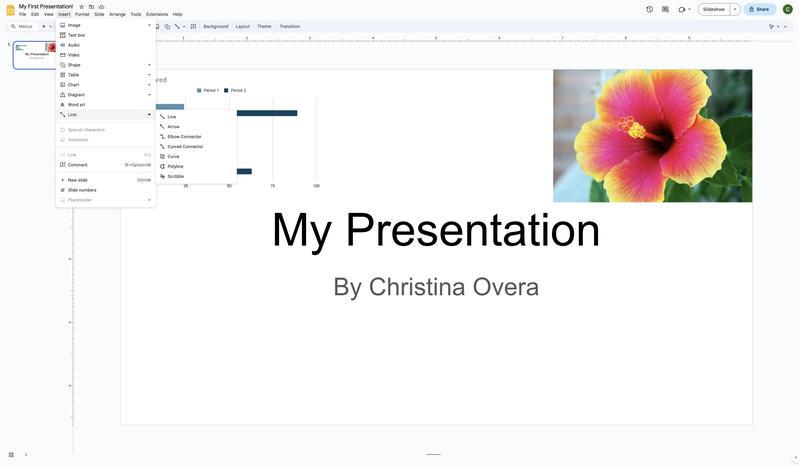 Task type: vqa. For each thing, say whether or not it's contained in the screenshot.


Task type: locate. For each thing, give the bounding box(es) containing it.
p down slid
[[68, 198, 71, 203]]

urved
[[171, 144, 182, 149]]

insert
[[58, 11, 70, 17]]

edit menu item
[[29, 11, 42, 18]]

numbers
[[79, 188, 97, 193]]

placeholder p element
[[68, 198, 94, 203]]

navigation
[[0, 35, 68, 466]]

application containing slideshow
[[0, 0, 800, 466]]

connector for e lbow connector
[[181, 134, 202, 139]]

5 ► from the top
[[148, 93, 151, 96]]

spe
[[68, 127, 76, 132]]

0 vertical spatial a
[[68, 43, 71, 48]]

connector down elbow connector e element
[[183, 144, 203, 149]]

► for le
[[148, 73, 151, 76]]

a up 'e'
[[168, 124, 171, 129]]

menu item
[[60, 127, 151, 133], [60, 137, 151, 143], [56, 150, 156, 160], [60, 197, 151, 203]]

menu bar inside menu bar banner
[[17, 8, 185, 18]]

1 vertical spatial e
[[76, 188, 78, 193]]

menu item up the ment
[[56, 150, 156, 160]]

connector up curved connector c element
[[181, 134, 202, 139]]

file
[[19, 11, 26, 17]]

a inside menu item
[[68, 137, 71, 142]]

e
[[177, 154, 179, 159], [76, 188, 78, 193]]

menu item containing p
[[60, 197, 151, 203]]

tools
[[131, 11, 141, 17]]

i
[[68, 23, 69, 28]]

mage
[[69, 23, 81, 28]]

p olyline
[[168, 164, 183, 169]]

nimation
[[71, 137, 89, 142]]

spe c ial characters
[[68, 127, 105, 132]]

Star checkbox
[[77, 2, 86, 11]]

6 ► from the top
[[148, 113, 151, 116]]

7 ► from the top
[[148, 198, 151, 202]]

e right 'cur'
[[177, 154, 179, 159]]

le
[[75, 72, 79, 77]]

1 vertical spatial p
[[68, 198, 71, 203]]

menu item containing lin
[[56, 150, 156, 160]]

a u dio
[[68, 43, 80, 48]]

0 vertical spatial c
[[68, 82, 71, 87]]

characters
[[84, 127, 105, 132]]

1 horizontal spatial p
[[168, 164, 171, 169]]

menu item up nimation
[[60, 127, 151, 133]]

2 vertical spatial a
[[68, 137, 71, 142]]

1 vertical spatial a
[[168, 124, 171, 129]]

transition button
[[277, 22, 303, 31]]

menu item down the characters
[[60, 137, 151, 143]]

background button
[[201, 22, 231, 31]]

art right ord
[[80, 102, 85, 107]]

menu bar
[[17, 8, 185, 18]]

word art w element
[[68, 102, 87, 107]]

0 horizontal spatial art
[[73, 82, 79, 87]]

video v element
[[68, 52, 81, 57]]

lin
[[68, 153, 74, 157]]

scribble d element
[[168, 174, 186, 179]]

ctrl+m
[[138, 178, 151, 183]]

menu item down numbers at top left
[[60, 197, 151, 203]]

ord
[[72, 102, 79, 107]]

dio
[[73, 43, 80, 48]]

ew
[[71, 178, 77, 183]]

a for rrow
[[168, 124, 171, 129]]

v
[[175, 154, 177, 159]]

1 vertical spatial c
[[168, 144, 171, 149]]

menu bar banner
[[0, 0, 800, 466]]

p for laceholder
[[68, 198, 71, 203]]

0 vertical spatial e
[[177, 154, 179, 159]]

slid e numbers
[[68, 188, 97, 193]]

view menu item
[[42, 11, 56, 18]]

menu bar containing file
[[17, 8, 185, 18]]

► for art
[[148, 83, 151, 86]]

p
[[168, 164, 171, 169], [68, 198, 71, 203]]

k
[[74, 153, 76, 157]]

w
[[68, 102, 72, 107]]

a for nimation
[[68, 137, 71, 142]]

art up d iagram
[[73, 82, 79, 87]]

cur
[[168, 154, 175, 159]]

4 ► from the top
[[148, 83, 151, 86]]

0 vertical spatial connector
[[181, 134, 202, 139]]

1 vertical spatial connector
[[183, 144, 203, 149]]

new slide with layout image
[[48, 22, 52, 25]]

v ideo
[[68, 52, 79, 57]]

►
[[148, 23, 151, 27], [148, 63, 151, 66], [148, 73, 151, 76], [148, 83, 151, 86], [148, 93, 151, 96], [148, 113, 151, 116], [148, 198, 151, 202]]

⌘+option+m element
[[117, 162, 151, 168]]

line
[[68, 112, 76, 117]]

a
[[68, 43, 71, 48], [168, 124, 171, 129], [68, 137, 71, 142]]

⌘k
[[144, 153, 151, 157]]

olyline
[[171, 164, 183, 169]]

connector
[[181, 134, 202, 139], [183, 144, 203, 149]]

slide
[[95, 11, 104, 17]]

slide menu item
[[92, 11, 107, 18]]

0 horizontal spatial c
[[68, 82, 71, 87]]

2 ► from the top
[[148, 63, 151, 66]]

menu
[[54, 0, 156, 463], [156, 110, 237, 184]]

0 vertical spatial p
[[168, 164, 171, 169]]

menu item containing spe
[[60, 127, 151, 133]]

a left dio
[[68, 43, 71, 48]]

c up d
[[68, 82, 71, 87]]

► for d iagram
[[148, 93, 151, 96]]

ment
[[77, 162, 88, 167]]

3 ► from the top
[[148, 73, 151, 76]]

art
[[73, 82, 79, 87], [80, 102, 85, 107]]

a down the spe
[[68, 137, 71, 142]]

e down n ew slide
[[76, 188, 78, 193]]

ext
[[71, 33, 77, 38]]

lin k
[[68, 153, 76, 157]]

curved connector c element
[[168, 144, 205, 149]]

main toolbar
[[39, 22, 303, 31]]

theme
[[257, 24, 272, 29]]

p down 'cur'
[[168, 164, 171, 169]]

► for i mage
[[148, 23, 151, 27]]

d iagram
[[68, 92, 85, 97]]

► inside menu item
[[148, 198, 151, 202]]

ta b le
[[68, 72, 79, 77]]

0 horizontal spatial p
[[68, 198, 71, 203]]

polyline p element
[[168, 164, 185, 169]]

0 vertical spatial art
[[73, 82, 79, 87]]

1 ► from the top
[[148, 23, 151, 27]]

format menu item
[[73, 11, 92, 18]]

1 horizontal spatial c
[[168, 144, 171, 149]]

transition
[[280, 24, 300, 29]]

extensions menu item
[[144, 11, 171, 18]]

c
[[68, 82, 71, 87], [168, 144, 171, 149]]

1 horizontal spatial art
[[80, 102, 85, 107]]

application
[[0, 0, 800, 466]]

u
[[71, 43, 73, 48]]

arrange
[[109, 11, 126, 17]]

art for w ord art
[[80, 102, 85, 107]]

1 vertical spatial art
[[80, 102, 85, 107]]

t
[[68, 33, 71, 38]]

i mage
[[68, 23, 81, 28]]

laceholder
[[71, 198, 92, 203]]

h
[[71, 82, 73, 87]]

c down 'e'
[[168, 144, 171, 149]]

start slideshow (⌘+enter) image
[[734, 9, 737, 10]]

e lbow connector
[[168, 134, 202, 139]]

tools menu item
[[128, 11, 144, 18]]

► for p laceholder
[[148, 198, 151, 202]]



Task type: describe. For each thing, give the bounding box(es) containing it.
menu containing l
[[156, 110, 237, 184]]

connector for c urved connector
[[183, 144, 203, 149]]

ial
[[78, 127, 83, 132]]

1 horizontal spatial e
[[177, 154, 179, 159]]

hape
[[71, 62, 81, 67]]

share
[[757, 7, 769, 12]]

Rename text field
[[17, 2, 77, 10]]

c
[[76, 127, 78, 132]]

insert menu item
[[56, 11, 73, 18]]

v
[[68, 52, 71, 57]]

arrange menu item
[[107, 11, 128, 18]]

text box t element
[[68, 33, 87, 38]]

cur v e
[[168, 154, 179, 159]]

background
[[204, 24, 228, 29]]

a nimation
[[68, 137, 89, 142]]

⌘k element
[[136, 152, 151, 158]]

scribble
[[168, 174, 184, 179]]

co m ment
[[68, 162, 88, 167]]

special characters c element
[[68, 127, 107, 132]]

c for urved
[[168, 144, 171, 149]]

mode and view toolbar
[[767, 20, 791, 33]]

view
[[44, 11, 54, 17]]

slideshow button
[[698, 3, 730, 16]]

line q element
[[68, 112, 78, 117]]

theme button
[[255, 22, 274, 31]]

new slide n element
[[68, 178, 89, 183]]

layout
[[236, 24, 250, 29]]

t ext box
[[68, 33, 85, 38]]

l
[[168, 114, 170, 119]]

image i element
[[68, 23, 82, 28]]

co
[[68, 162, 74, 167]]

line l element
[[168, 114, 178, 119]]

b
[[73, 72, 75, 77]]

lbow
[[170, 134, 180, 139]]

w ord art
[[68, 102, 85, 107]]

ideo
[[71, 52, 79, 57]]

help
[[173, 11, 182, 17]]

file menu item
[[17, 11, 29, 18]]

rrow
[[171, 124, 180, 129]]

ta
[[68, 72, 73, 77]]

d
[[68, 92, 71, 97]]

p for olyline
[[168, 164, 171, 169]]

n ew slide
[[68, 178, 88, 183]]

format
[[75, 11, 90, 17]]

m
[[74, 162, 77, 167]]

c h art
[[68, 82, 79, 87]]

0 horizontal spatial e
[[76, 188, 78, 193]]

slide numbers e element
[[68, 188, 98, 193]]

p laceholder
[[68, 198, 92, 203]]

elbow connector e element
[[168, 134, 203, 139]]

s hape
[[68, 62, 81, 67]]

iagram
[[71, 92, 85, 97]]

Menus field
[[8, 22, 39, 31]]

a for u
[[68, 43, 71, 48]]

insert image image
[[153, 22, 160, 31]]

box
[[78, 33, 85, 38]]

curve v element
[[168, 154, 181, 159]]

table b element
[[68, 72, 81, 77]]

► for s hape
[[148, 63, 151, 66]]

slide
[[78, 178, 88, 183]]

shape s element
[[68, 62, 82, 67]]

live pointer settings image
[[776, 22, 780, 25]]

shape image
[[164, 22, 171, 31]]

help menu item
[[171, 11, 185, 18]]

layout button
[[234, 22, 252, 31]]

c for h
[[68, 82, 71, 87]]

slid
[[68, 188, 76, 193]]

comment m element
[[68, 162, 89, 167]]

s
[[68, 62, 71, 67]]

ine
[[170, 114, 176, 119]]

art for c h art
[[73, 82, 79, 87]]

chart h element
[[68, 82, 81, 87]]

n
[[68, 178, 71, 183]]

⌘+option+m
[[125, 162, 151, 167]]

l ine
[[168, 114, 176, 119]]

link k element
[[68, 153, 78, 157]]

e
[[168, 134, 170, 139]]

extensions
[[146, 11, 168, 17]]

arrow a element
[[168, 124, 181, 129]]

animation a element
[[68, 137, 90, 142]]

menu item containing a
[[60, 137, 151, 143]]

audio u element
[[68, 43, 82, 48]]

ctrl+m element
[[130, 177, 151, 183]]

navigation inside 'application'
[[0, 35, 68, 466]]

slideshow
[[704, 7, 725, 12]]

edit
[[31, 11, 39, 17]]

c urved connector
[[168, 144, 203, 149]]

share button
[[744, 3, 777, 16]]

a rrow
[[168, 124, 180, 129]]

menu containing i
[[54, 0, 156, 463]]

diagram d element
[[68, 92, 87, 97]]



